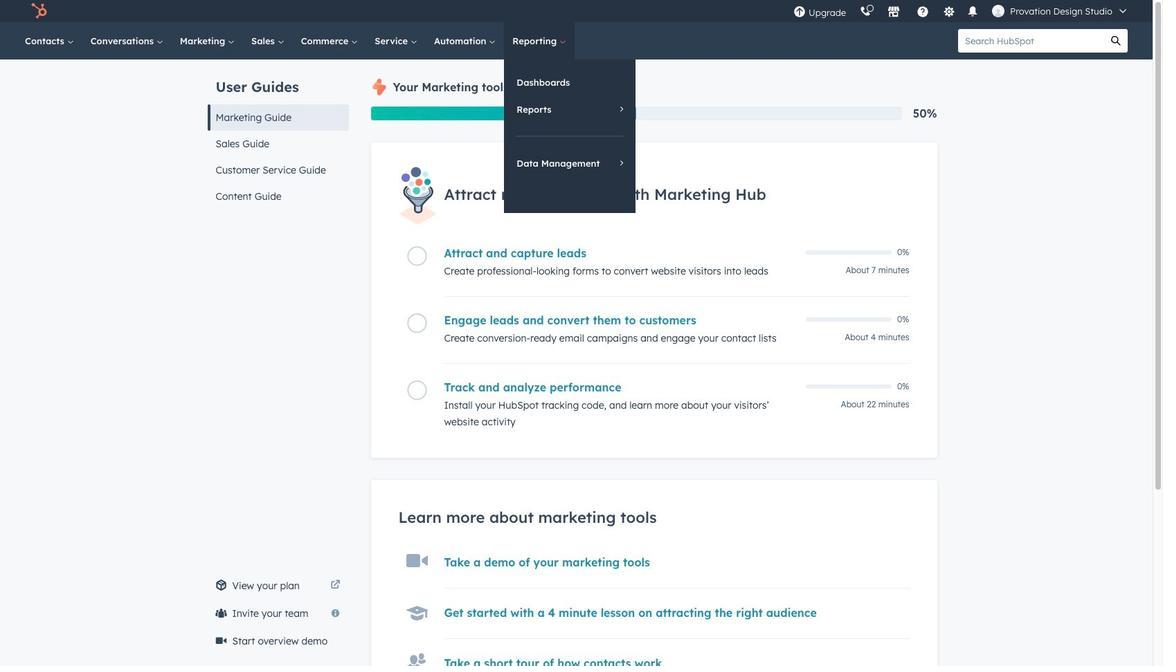 Task type: locate. For each thing, give the bounding box(es) containing it.
reporting menu
[[504, 60, 636, 213]]

menu
[[787, 0, 1137, 22]]

1 link opens in a new window image from the top
[[331, 578, 340, 595]]

Search HubSpot search field
[[959, 29, 1105, 53]]

link opens in a new window image
[[331, 578, 340, 595], [331, 581, 340, 592]]

progress bar
[[371, 107, 637, 121]]



Task type: describe. For each thing, give the bounding box(es) containing it.
user guides element
[[207, 60, 349, 210]]

james peterson image
[[993, 5, 1005, 17]]

marketplaces image
[[888, 6, 900, 19]]

2 link opens in a new window image from the top
[[331, 581, 340, 592]]



Task type: vqa. For each thing, say whether or not it's contained in the screenshot.
Ruby Anderson icon
no



